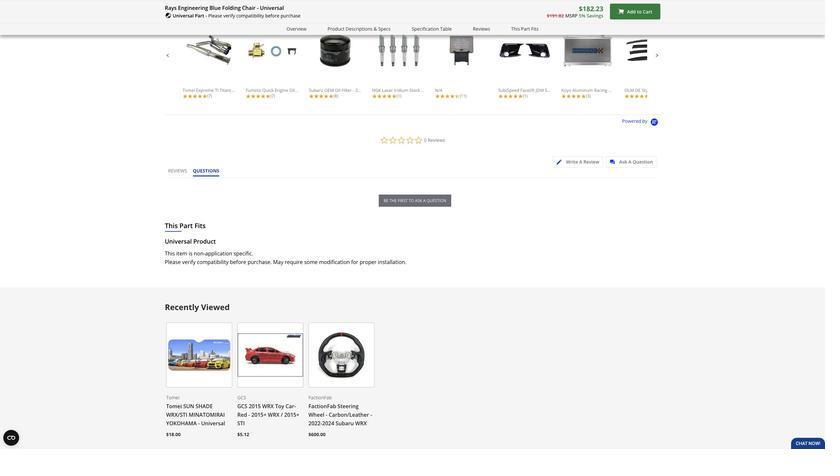 Task type: vqa. For each thing, say whether or not it's contained in the screenshot.
the Tomei Expreme TI Titantium Cat-Back...
yes



Task type: locate. For each thing, give the bounding box(es) containing it.
2 1 total reviews element from the left
[[498, 93, 551, 99]]

part inside this part fits link
[[521, 26, 530, 32]]

(11)
[[460, 93, 467, 99]]

0 vertical spatial subaru
[[309, 87, 323, 93]]

shade
[[196, 403, 213, 410]]

3 star image from the left
[[251, 94, 256, 99]]

1 vertical spatial verify
[[182, 259, 196, 266]]

application
[[205, 250, 232, 257]]

7 total reviews element
[[183, 93, 235, 99], [246, 93, 299, 99]]

verify down folding at top
[[223, 13, 235, 19]]

1 horizontal spatial 2015+
[[284, 412, 299, 419]]

blue
[[210, 4, 221, 12]]

0 reviews
[[424, 137, 445, 143]]

style
[[545, 87, 555, 93], [642, 87, 652, 93]]

0 vertical spatial to
[[637, 8, 642, 15]]

1 vertical spatial to
[[409, 198, 414, 204]]

0 vertical spatial fits
[[531, 26, 539, 32]]

top
[[186, 0, 196, 9]]

review
[[584, 159, 600, 165]]

0 vertical spatial verify
[[223, 13, 235, 19]]

specification table
[[412, 26, 452, 32]]

1 horizontal spatial this part fits
[[511, 26, 539, 32]]

style right oe
[[642, 87, 652, 93]]

- inside the gcs gcs 2015 wrx toy car- red - 2015+ wrx / 2015+ sti
[[248, 412, 250, 419]]

this part fits link
[[511, 25, 539, 33]]

oil right oem
[[335, 87, 341, 93]]

powered
[[622, 118, 641, 124]]

1 style from the left
[[545, 87, 555, 93]]

0 horizontal spatial (1)
[[397, 93, 401, 99]]

questions
[[193, 168, 219, 174]]

please
[[208, 13, 222, 19], [165, 259, 181, 266]]

1 horizontal spatial part
[[195, 13, 204, 19]]

$600.00
[[309, 432, 326, 438]]

tomtg701a-sb00b tomei sun shade 59*28 wrx/sti minatomirai yokohama, image
[[166, 323, 232, 388]]

wrx down 'carbon/leather'
[[355, 420, 367, 428]]

1 vertical spatial please
[[165, 259, 181, 266]]

1 1 total reviews element from the left
[[372, 93, 425, 99]]

compatibility down 'application'
[[197, 259, 229, 266]]

2 oil from the left
[[335, 87, 341, 93]]

subaru inside "factionfab factionfab steering wheel - carbon/leather - 2022-2024 subaru wrx"
[[336, 420, 354, 428]]

1 vertical spatial factionfab
[[309, 403, 336, 410]]

6 star image from the left
[[261, 94, 266, 99]]

1 horizontal spatial fits
[[531, 26, 539, 32]]

1 vertical spatial subaru
[[336, 420, 354, 428]]

- right red
[[248, 412, 250, 419]]

2 3 total reviews element from the left
[[625, 93, 677, 99]]

21 star image from the left
[[630, 94, 635, 99]]

gcs
[[237, 395, 246, 401], [237, 403, 247, 410]]

ngk laser iridium stock heat range...
[[372, 87, 448, 93]]

question
[[633, 159, 653, 165]]

...
[[628, 87, 632, 93], [680, 87, 683, 93]]

rays
[[165, 4, 177, 12]]

universal product
[[165, 238, 216, 246]]

2 (1) from the left
[[523, 93, 528, 99]]

1 horizontal spatial style
[[642, 87, 652, 93]]

koyo aluminum racing radiator -... link
[[562, 33, 632, 93]]

0 horizontal spatial style
[[545, 87, 555, 93]]

n/a link
[[435, 33, 488, 93]]

tab list
[[168, 168, 225, 178]]

2 vertical spatial part
[[180, 222, 193, 230]]

1 vertical spatial reviews
[[428, 137, 445, 143]]

universal up 'item'
[[165, 238, 192, 246]]

0 vertical spatial compatibility
[[236, 13, 264, 19]]

this inside this item is non-application specific. please verify compatibility before purchase. may require some modification for proper installation.
[[165, 250, 175, 257]]

1 star image from the left
[[183, 94, 188, 99]]

1 horizontal spatial to
[[637, 8, 642, 15]]

factionfab factionfab steering wheel - carbon/leather - 2022-2024 subaru wrx
[[309, 395, 372, 428]]

0 horizontal spatial 2015+
[[252, 412, 267, 419]]

1 horizontal spatial reviews
[[473, 26, 490, 32]]

0 horizontal spatial to
[[409, 198, 414, 204]]

1 star image from the left
[[198, 94, 202, 99]]

- right the 'radiator' at the right top of the page
[[627, 87, 628, 93]]

0 horizontal spatial please
[[165, 259, 181, 266]]

2 style from the left
[[642, 87, 652, 93]]

$182.23 $191.82 msrp 5% savings
[[547, 4, 604, 19]]

(1) right the 'laser'
[[397, 93, 401, 99]]

1 vertical spatial gcs
[[237, 403, 247, 410]]

is
[[189, 250, 193, 257]]

- inside tomei tomei sun shade wrx/sti minatomirai yokohama - universal
[[198, 420, 200, 428]]

0 horizontal spatial part
[[180, 222, 193, 230]]

1 horizontal spatial 7 total reviews element
[[246, 93, 299, 99]]

0 vertical spatial factionfab
[[309, 395, 332, 401]]

14 star image from the left
[[503, 94, 508, 99]]

purchase.
[[248, 259, 272, 266]]

1 horizontal spatial oil
[[335, 87, 341, 93]]

product descriptions & specs link
[[328, 25, 391, 33]]

overview
[[287, 26, 307, 32]]

3 total reviews element for style
[[625, 93, 677, 99]]

universal down the minatomirai
[[201, 420, 225, 428]]

(7) left ti at top left
[[207, 93, 212, 99]]

please down 'item'
[[165, 259, 181, 266]]

2 gcs from the top
[[237, 403, 247, 410]]

1 factionfab from the top
[[309, 395, 332, 401]]

jdm
[[536, 87, 544, 93]]

2015+ down 2015
[[252, 412, 267, 419]]

star image
[[198, 94, 202, 99], [202, 94, 207, 99], [251, 94, 256, 99], [309, 94, 314, 99], [314, 94, 319, 99], [372, 94, 377, 99], [377, 94, 382, 99], [392, 94, 397, 99], [440, 94, 445, 99], [445, 94, 450, 99], [450, 94, 455, 99], [498, 94, 503, 99], [567, 94, 572, 99], [572, 94, 576, 99], [581, 94, 586, 99], [640, 94, 645, 99]]

0 vertical spatial tomei
[[183, 87, 195, 93]]

star image
[[183, 94, 188, 99], [188, 94, 193, 99], [193, 94, 198, 99], [246, 94, 251, 99], [256, 94, 261, 99], [261, 94, 266, 99], [266, 94, 271, 99], [319, 94, 324, 99], [324, 94, 329, 99], [329, 94, 334, 99], [382, 94, 387, 99], [387, 94, 392, 99], [435, 94, 440, 99], [503, 94, 508, 99], [508, 94, 513, 99], [513, 94, 518, 99], [518, 94, 523, 99], [562, 94, 567, 99], [576, 94, 581, 99], [625, 94, 630, 99], [630, 94, 635, 99], [635, 94, 640, 99], [645, 94, 649, 99]]

cart
[[643, 8, 653, 15]]

+...
[[565, 87, 571, 93]]

a
[[580, 159, 583, 165], [629, 159, 632, 165]]

first
[[398, 198, 408, 204]]

9 star image from the left
[[440, 94, 445, 99]]

3 star image from the left
[[193, 94, 198, 99]]

1 (1) from the left
[[397, 93, 401, 99]]

to inside add to cart button
[[637, 8, 642, 15]]

5 star image from the left
[[314, 94, 319, 99]]

product left descriptions at the left of page
[[328, 26, 345, 32]]

1 total reviews element for laser
[[372, 93, 425, 99]]

- right the chair
[[257, 4, 259, 12]]

0 horizontal spatial compatibility
[[197, 259, 229, 266]]

a right 'write'
[[580, 159, 583, 165]]

radiator
[[609, 87, 626, 93]]

verify inside this item is non-application specific. please verify compatibility before purchase. may require some modification for proper installation.
[[182, 259, 196, 266]]

fumoto quick engine oil drain valve... link
[[246, 33, 322, 93]]

subaru left oem
[[309, 87, 323, 93]]

guards
[[663, 87, 677, 93]]

style inside the subispeed facelift jdm style drl +... link
[[545, 87, 555, 93]]

specification
[[412, 26, 439, 32]]

titantium
[[220, 87, 239, 93]]

&
[[374, 26, 377, 32]]

style inside olm oe style rain guards -... link
[[642, 87, 652, 93]]

1 horizontal spatial 3 total reviews element
[[625, 93, 677, 99]]

2015+ right filter
[[355, 87, 368, 93]]

rated
[[198, 0, 215, 9]]

2015+ down car-
[[284, 412, 299, 419]]

universal inside tomei tomei sun shade wrx/sti minatomirai yokohama - universal
[[201, 420, 225, 428]]

3 total reviews element
[[562, 93, 614, 99], [625, 93, 677, 99]]

11 star image from the left
[[450, 94, 455, 99]]

3 total reviews element containing (3)
[[562, 93, 614, 99]]

subaru oem oil filter - 2015+ wrx
[[309, 87, 378, 93]]

2 horizontal spatial part
[[521, 26, 530, 32]]

0 horizontal spatial this part fits
[[165, 222, 206, 230]]

universal
[[260, 4, 284, 12], [173, 13, 194, 19], [165, 238, 192, 246], [201, 420, 225, 428]]

0 horizontal spatial product
[[193, 238, 216, 246]]

10 star image from the left
[[445, 94, 450, 99]]

chair
[[242, 4, 256, 12]]

0 vertical spatial reviews
[[473, 26, 490, 32]]

1 horizontal spatial a
[[629, 159, 632, 165]]

1 a from the left
[[580, 159, 583, 165]]

reviews
[[168, 168, 187, 174]]

sti
[[237, 420, 245, 428]]

tomei tomei sun shade wrx/sti minatomirai yokohama - universal
[[166, 395, 225, 428]]

16 star image from the left
[[640, 94, 645, 99]]

this part fits
[[511, 26, 539, 32], [165, 222, 206, 230]]

0 horizontal spatial ...
[[628, 87, 632, 93]]

tab list containing reviews
[[168, 168, 225, 178]]

-
[[257, 4, 259, 12], [206, 13, 207, 19], [353, 87, 354, 93], [627, 87, 628, 93], [678, 87, 680, 93], [248, 412, 250, 419], [326, 412, 328, 419], [371, 412, 372, 419], [198, 420, 200, 428]]

before
[[265, 13, 280, 19], [230, 259, 246, 266]]

1 vertical spatial this part fits
[[165, 222, 206, 230]]

2 vertical spatial this
[[165, 250, 175, 257]]

style left drl
[[545, 87, 555, 93]]

1 vertical spatial fits
[[195, 222, 206, 230]]

product up the non- in the bottom left of the page
[[193, 238, 216, 246]]

0 vertical spatial gcs
[[237, 395, 246, 401]]

1 horizontal spatial subaru
[[336, 420, 354, 428]]

(7) for expreme
[[207, 93, 212, 99]]

0 vertical spatial this
[[511, 26, 520, 32]]

2 7 total reviews element from the left
[[246, 93, 299, 99]]

1 horizontal spatial (7)
[[271, 93, 275, 99]]

universal up the purchase
[[260, 4, 284, 12]]

(7)
[[207, 93, 212, 99], [271, 93, 275, 99]]

1 vertical spatial product
[[193, 238, 216, 246]]

1 vertical spatial tomei
[[166, 395, 180, 401]]

6 star image from the left
[[372, 94, 377, 99]]

7 star image from the left
[[377, 94, 382, 99]]

compatibility down the chair
[[236, 13, 264, 19]]

1 vertical spatial compatibility
[[197, 259, 229, 266]]

... right guards
[[680, 87, 683, 93]]

facelift
[[521, 87, 535, 93]]

1 horizontal spatial verify
[[223, 13, 235, 19]]

to left ask
[[409, 198, 414, 204]]

this inside this part fits link
[[511, 26, 520, 32]]

12 star image from the left
[[387, 94, 392, 99]]

tomei expreme ti titantium cat-back... link
[[183, 33, 261, 93]]

17 star image from the left
[[518, 94, 523, 99]]

olm oe style rain guards -...
[[625, 87, 683, 93]]

verify down is
[[182, 259, 196, 266]]

1 total reviews element for facelift
[[498, 93, 551, 99]]

1 horizontal spatial 1 total reviews element
[[498, 93, 551, 99]]

by
[[643, 118, 648, 124]]

1 (7) from the left
[[207, 93, 212, 99]]

rays engineering blue folding chair - universal
[[165, 4, 284, 12]]

(1) left jdm
[[523, 93, 528, 99]]

0 horizontal spatial before
[[230, 259, 246, 266]]

a for ask
[[629, 159, 632, 165]]

0 horizontal spatial (7)
[[207, 93, 212, 99]]

2 (7) from the left
[[271, 93, 275, 99]]

0 horizontal spatial 7 total reviews element
[[183, 93, 235, 99]]

2 star image from the left
[[188, 94, 193, 99]]

18 star image from the left
[[562, 94, 567, 99]]

descriptions
[[346, 26, 373, 32]]

fumoto
[[246, 87, 261, 93]]

0 horizontal spatial 1 total reviews element
[[372, 93, 425, 99]]

15 star image from the left
[[508, 94, 513, 99]]

1 horizontal spatial compatibility
[[236, 13, 264, 19]]

1 vertical spatial part
[[521, 26, 530, 32]]

23 star image from the left
[[645, 94, 649, 99]]

laser
[[382, 87, 393, 93]]

a right ask
[[629, 159, 632, 165]]

subaru
[[309, 87, 323, 93], [336, 420, 354, 428]]

sun
[[183, 403, 194, 410]]

- right filter
[[353, 87, 354, 93]]

wheel
[[309, 412, 324, 419]]

1 3 total reviews element from the left
[[562, 93, 614, 99]]

(7) right back...
[[271, 93, 275, 99]]

universal down the engineering
[[173, 13, 194, 19]]

product
[[328, 26, 345, 32], [193, 238, 216, 246]]

- down rated
[[206, 13, 207, 19]]

11 star image from the left
[[382, 94, 387, 99]]

n/a
[[435, 87, 443, 93]]

quick
[[262, 87, 274, 93]]

0
[[424, 137, 427, 143]]

please down blue at the left top
[[208, 13, 222, 19]]

to
[[637, 8, 642, 15], [409, 198, 414, 204]]

0 vertical spatial this part fits
[[511, 26, 539, 32]]

to right add
[[637, 8, 642, 15]]

... left oe
[[628, 87, 632, 93]]

1 vertical spatial before
[[230, 259, 246, 266]]

before left the purchase
[[265, 13, 280, 19]]

0 vertical spatial please
[[208, 13, 222, 19]]

1 total reviews element
[[372, 93, 425, 99], [498, 93, 551, 99]]

oil left drain
[[289, 87, 295, 93]]

2 a from the left
[[629, 159, 632, 165]]

1 horizontal spatial ...
[[680, 87, 683, 93]]

1 gcs from the top
[[237, 395, 246, 401]]

recently viewed
[[165, 302, 230, 313]]

1 horizontal spatial (1)
[[523, 93, 528, 99]]

0 horizontal spatial oil
[[289, 87, 295, 93]]

4 star image from the left
[[246, 94, 251, 99]]

1 oil from the left
[[289, 87, 295, 93]]

write a review button
[[553, 157, 603, 168]]

1 7 total reviews element from the left
[[183, 93, 235, 99]]

non-
[[194, 250, 205, 257]]

before down specific. in the left bottom of the page
[[230, 259, 246, 266]]

0 horizontal spatial 3 total reviews element
[[562, 93, 614, 99]]

carbon/leather
[[329, 412, 369, 419]]

to inside be the first to ask a question button
[[409, 198, 414, 204]]

0 horizontal spatial verify
[[182, 259, 196, 266]]

1 horizontal spatial before
[[265, 13, 280, 19]]

subaru down 'carbon/leather'
[[336, 420, 354, 428]]

0 horizontal spatial a
[[580, 159, 583, 165]]

- down the minatomirai
[[198, 420, 200, 428]]

1 horizontal spatial product
[[328, 26, 345, 32]]



Task type: describe. For each thing, give the bounding box(es) containing it.
0 horizontal spatial reviews
[[428, 137, 445, 143]]

$18.00
[[166, 432, 181, 438]]

wrx left the 'laser'
[[369, 87, 378, 93]]

ngk laser iridium stock heat range... link
[[372, 33, 448, 93]]

racing
[[594, 87, 608, 93]]

ti
[[215, 87, 219, 93]]

add to cart button
[[610, 4, 661, 20]]

purchase
[[281, 13, 301, 19]]

2 horizontal spatial 2015+
[[355, 87, 368, 93]]

20 star image from the left
[[625, 94, 630, 99]]

car-
[[286, 403, 296, 410]]

oem
[[324, 87, 334, 93]]

wrx left /
[[268, 412, 280, 419]]

some
[[304, 259, 318, 266]]

13 star image from the left
[[567, 94, 572, 99]]

add to cart
[[627, 8, 653, 15]]

installation.
[[378, 259, 407, 266]]

wrx/sti
[[166, 412, 187, 419]]

write a review
[[566, 159, 600, 165]]

the
[[390, 198, 397, 204]]

reviews link
[[473, 25, 490, 33]]

7 star image from the left
[[266, 94, 271, 99]]

half star image
[[455, 94, 460, 99]]

0 vertical spatial part
[[195, 13, 204, 19]]

9 star image from the left
[[324, 94, 329, 99]]

(3)
[[586, 93, 591, 99]]

for
[[351, 259, 358, 266]]

14 star image from the left
[[572, 94, 576, 99]]

8 star image from the left
[[319, 94, 324, 99]]

(8)
[[334, 93, 338, 99]]

gcs gcs 2015 wrx toy car- red - 2015+ wrx / 2015+ sti
[[237, 395, 299, 428]]

powered by link
[[622, 118, 661, 127]]

compatibility inside this item is non-application specific. please verify compatibility before purchase. may require some modification for proper installation.
[[197, 259, 229, 266]]

other top rated products
[[165, 0, 246, 9]]

wrx left toy
[[262, 403, 274, 410]]

table
[[440, 26, 452, 32]]

ask
[[620, 159, 628, 165]]

drain
[[296, 87, 307, 93]]

engineering
[[178, 4, 208, 12]]

toy
[[275, 403, 284, 410]]

7 total reviews element for quick
[[246, 93, 299, 99]]

this item is non-application specific. please verify compatibility before purchase. may require some modification for proper installation.
[[165, 250, 407, 266]]

msrp
[[566, 13, 578, 19]]

ngk
[[372, 87, 381, 93]]

0 vertical spatial product
[[328, 26, 345, 32]]

viewed
[[201, 302, 230, 313]]

filter
[[342, 87, 352, 93]]

a
[[423, 198, 426, 204]]

(1) for facelift
[[523, 93, 528, 99]]

savings
[[587, 13, 604, 19]]

2 factionfab from the top
[[309, 403, 336, 410]]

2022-
[[309, 420, 322, 428]]

folding
[[222, 4, 241, 12]]

other
[[165, 0, 184, 9]]

(7) for quick
[[271, 93, 275, 99]]

proper
[[360, 259, 377, 266]]

koyo aluminum racing radiator -...
[[562, 87, 632, 93]]

rain
[[653, 87, 661, 93]]

2 star image from the left
[[202, 94, 207, 99]]

22 star image from the left
[[635, 94, 640, 99]]

7 total reviews element for expreme
[[183, 93, 235, 99]]

oe
[[635, 87, 641, 93]]

8 star image from the left
[[392, 94, 397, 99]]

tomei for expreme
[[183, 87, 195, 93]]

1 vertical spatial this
[[165, 222, 178, 230]]

red
[[237, 412, 247, 419]]

a for write
[[580, 159, 583, 165]]

be
[[384, 198, 389, 204]]

5 star image from the left
[[256, 94, 261, 99]]

question
[[427, 198, 447, 204]]

8 total reviews element
[[309, 93, 362, 99]]

dialog image
[[610, 160, 619, 165]]

5%
[[579, 13, 586, 19]]

specification table link
[[412, 25, 452, 33]]

open widget image
[[3, 430, 19, 446]]

wrx inside "factionfab factionfab steering wheel - carbon/leather - 2022-2024 subaru wrx"
[[355, 420, 367, 428]]

2 vertical spatial tomei
[[166, 403, 182, 410]]

powered by
[[622, 118, 649, 124]]

picture of factionfab steering wheel - carbon/leather - 2022-2024 subaru wrx image
[[309, 323, 375, 388]]

product descriptions & specs
[[328, 26, 391, 32]]

range...
[[432, 87, 448, 93]]

write no frame image
[[557, 160, 565, 165]]

aluminum
[[573, 87, 593, 93]]

$5.12
[[237, 432, 249, 438]]

cat-
[[240, 87, 248, 93]]

oil inside fumoto quick engine oil drain valve... link
[[289, 87, 295, 93]]

2 ... from the left
[[680, 87, 683, 93]]

olm oe style rain guards -... link
[[625, 33, 683, 93]]

valve...
[[308, 87, 322, 93]]

ask a question button
[[606, 157, 657, 168]]

0 horizontal spatial fits
[[195, 222, 206, 230]]

0 horizontal spatial subaru
[[309, 87, 323, 93]]

16 star image from the left
[[513, 94, 518, 99]]

3 total reviews element for racing
[[562, 93, 614, 99]]

- up 2024
[[326, 412, 328, 419]]

4 star image from the left
[[309, 94, 314, 99]]

- right 'carbon/leather'
[[371, 412, 372, 419]]

subispeed facelift jdm style drl +...
[[498, 87, 571, 93]]

19 star image from the left
[[576, 94, 581, 99]]

1 ... from the left
[[628, 87, 632, 93]]

universal part - please verify compatibility before purchase
[[173, 13, 301, 19]]

picture of gcs 2015 wrx toy car-red - 2015+ wrx / 2015+ sti image
[[237, 323, 303, 388]]

oil inside subaru oem oil filter - 2015+ wrx link
[[335, 87, 341, 93]]

subaru oem oil filter - 2015+ wrx link
[[309, 33, 378, 93]]

before inside this item is non-application specific. please verify compatibility before purchase. may require some modification for proper installation.
[[230, 259, 246, 266]]

overview link
[[287, 25, 307, 33]]

13 star image from the left
[[435, 94, 440, 99]]

2015
[[249, 403, 261, 410]]

heat
[[421, 87, 431, 93]]

ask
[[415, 198, 422, 204]]

tomei for tomei
[[166, 395, 180, 401]]

12 star image from the left
[[498, 94, 503, 99]]

- right guards
[[678, 87, 680, 93]]

ask a question
[[620, 159, 653, 165]]

tomei expreme ti titantium cat-back...
[[183, 87, 261, 93]]

11 total reviews element
[[435, 93, 488, 99]]

may
[[273, 259, 284, 266]]

$182.23
[[579, 4, 604, 13]]

olm
[[625, 87, 634, 93]]

15 star image from the left
[[581, 94, 586, 99]]

(1) for laser
[[397, 93, 401, 99]]

steering
[[338, 403, 359, 410]]

1 horizontal spatial please
[[208, 13, 222, 19]]

please inside this item is non-application specific. please verify compatibility before purchase. may require some modification for proper installation.
[[165, 259, 181, 266]]

0 vertical spatial before
[[265, 13, 280, 19]]

products
[[217, 0, 246, 9]]

engine
[[275, 87, 288, 93]]

be the first to ask a question
[[384, 198, 447, 204]]

subispeed
[[498, 87, 520, 93]]

$191.82
[[547, 13, 564, 19]]

fumoto quick engine oil drain valve...
[[246, 87, 322, 93]]

back...
[[248, 87, 261, 93]]

add
[[627, 8, 636, 15]]

10 star image from the left
[[329, 94, 334, 99]]

stock
[[410, 87, 420, 93]]

modification
[[319, 259, 350, 266]]



